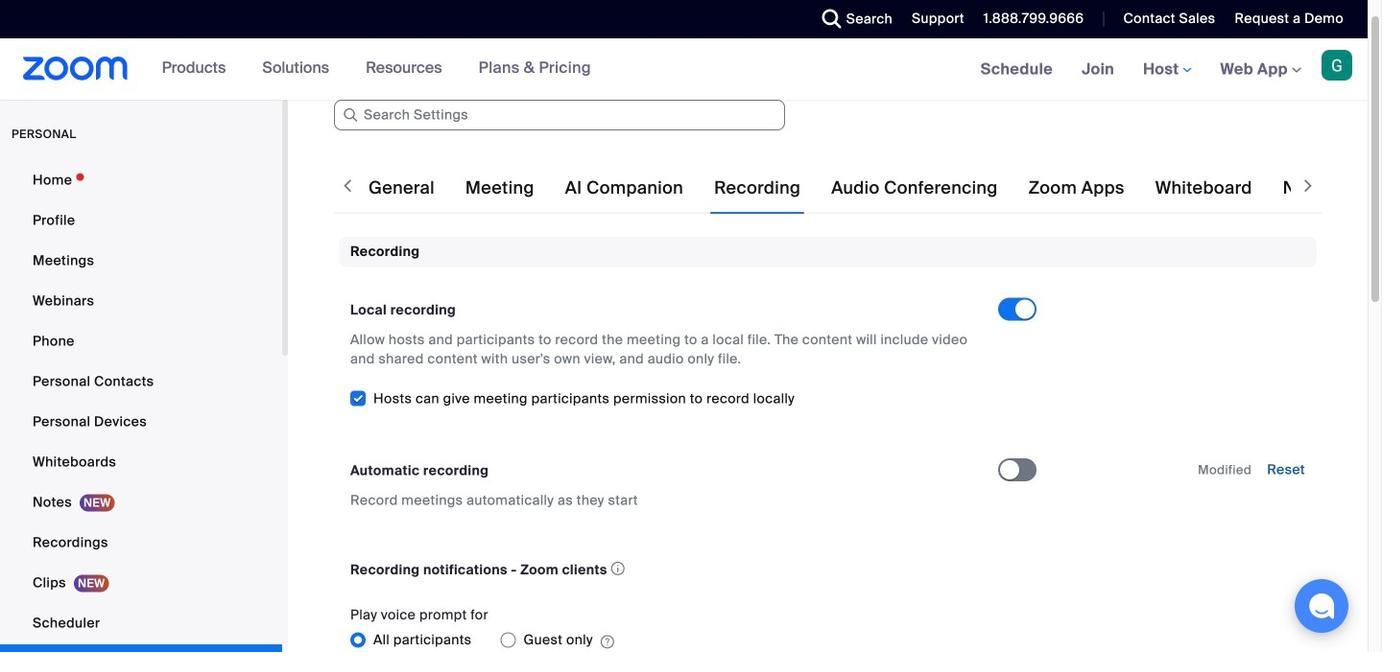 Task type: vqa. For each thing, say whether or not it's contained in the screenshot.
the Tabs of my account settings page tab list
yes



Task type: locate. For each thing, give the bounding box(es) containing it.
info outline image
[[611, 557, 625, 582]]

product information navigation
[[147, 38, 606, 100]]

application
[[350, 557, 981, 583]]

option group inside recording element
[[350, 625, 999, 653]]

profile picture image
[[1322, 50, 1353, 81]]

option group
[[350, 625, 999, 653]]

recording element
[[339, 237, 1317, 653]]

scroll left image
[[338, 177, 357, 196]]

banner
[[0, 38, 1368, 101]]

Search Settings text field
[[334, 100, 785, 131]]



Task type: describe. For each thing, give the bounding box(es) containing it.
open chat image
[[1309, 593, 1336, 620]]

scroll right image
[[1299, 177, 1318, 196]]

learn more about guest only image
[[601, 634, 614, 651]]

zoom logo image
[[23, 57, 128, 81]]

meetings navigation
[[967, 38, 1368, 101]]

tabs of my account settings page tab list
[[365, 161, 1383, 215]]

application inside recording element
[[350, 557, 981, 583]]

personal menu menu
[[0, 161, 282, 653]]



